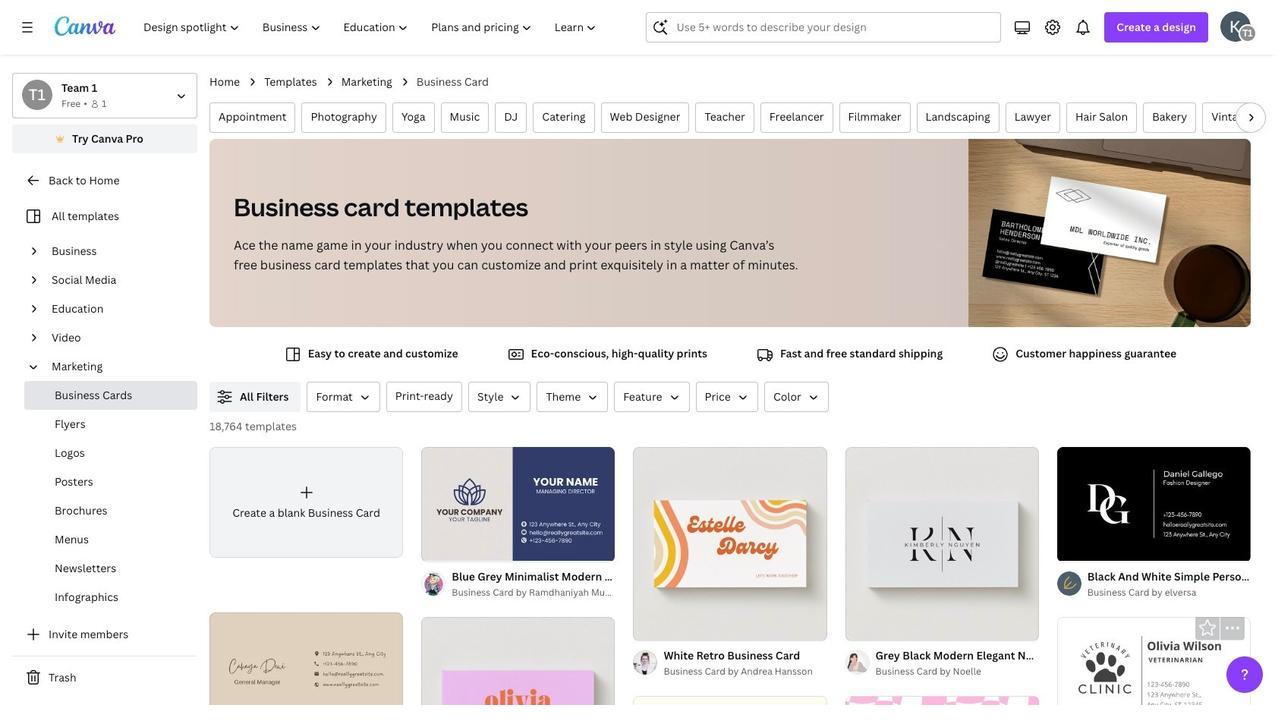 Task type: vqa. For each thing, say whether or not it's contained in the screenshot.
Lesson in the Life Cycles Lesson by Canva Creative Studio
no



Task type: locate. For each thing, give the bounding box(es) containing it.
1 horizontal spatial team 1 element
[[1239, 24, 1257, 43]]

team 1 element
[[1239, 24, 1257, 43], [22, 80, 52, 110]]

white retro business card image
[[634, 447, 827, 641]]

kendall parks image
[[1221, 11, 1251, 42]]

grey black modern elegant name initials monogram business card image
[[846, 447, 1039, 641]]

0 vertical spatial team 1 element
[[1239, 24, 1257, 43]]

1 vertical spatial team 1 element
[[22, 80, 52, 110]]

None search field
[[647, 12, 1002, 43]]

Switch to another team button
[[12, 73, 197, 118]]

black and white simple personal business card image
[[1058, 447, 1251, 561]]

top level navigation element
[[134, 12, 610, 43]]

0 horizontal spatial team 1 element
[[22, 80, 52, 110]]

team 1 image
[[22, 80, 52, 110]]

cream and gray organic natural cosmetics single-side business card image
[[634, 697, 827, 705]]



Task type: describe. For each thing, give the bounding box(es) containing it.
blue grey minimalist modern business card image
[[422, 447, 615, 561]]

team 1 image
[[1239, 24, 1257, 43]]

black and white dog cat veterinary clinic veterinarian single-side business card image
[[1058, 617, 1251, 705]]

pink and white retro art director business card image
[[846, 697, 1039, 705]]

create a blank business card element
[[210, 447, 403, 558]]

team 1 element inside the switch to another team button
[[22, 80, 52, 110]]

Search search field
[[677, 13, 992, 42]]

brown  business card image
[[210, 613, 403, 705]]

orange modern fun photography business card image
[[422, 617, 615, 705]]



